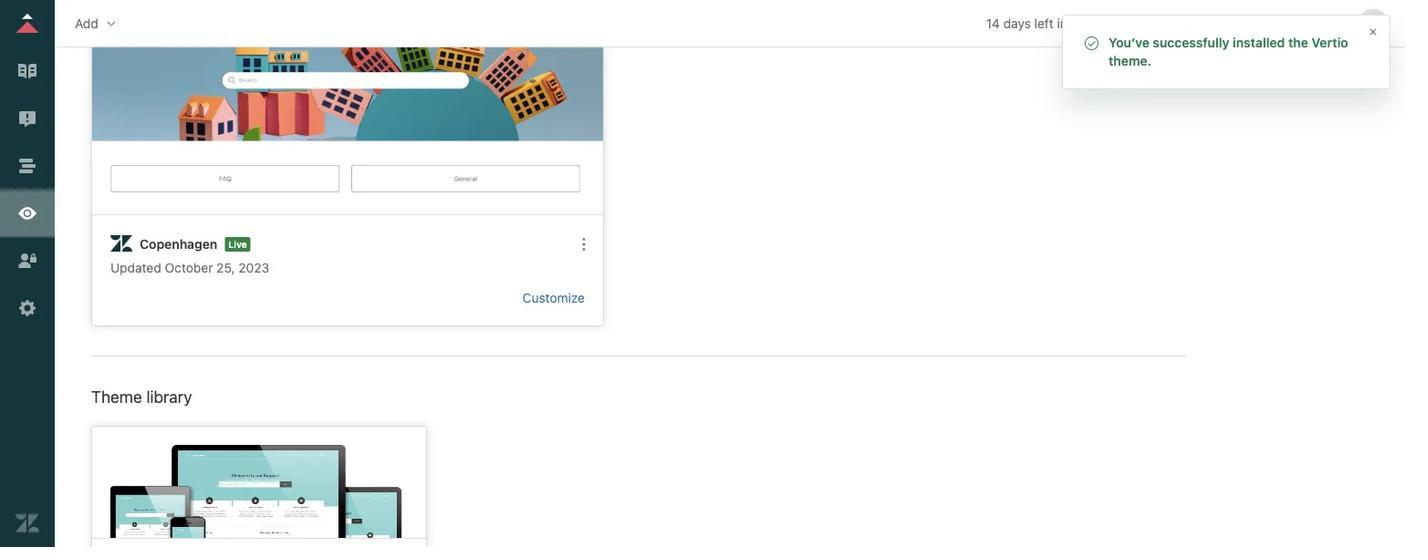 Task type: vqa. For each thing, say whether or not it's contained in the screenshot.
Help Center BUTTON
yes



Task type: locate. For each thing, give the bounding box(es) containing it.
help center
[[1209, 16, 1279, 31]]

updated october 25, 2023
[[110, 261, 269, 276]]

customize link
[[523, 291, 585, 306]]

you've
[[1109, 35, 1150, 50]]

Add button
[[69, 10, 124, 37]]

october
[[165, 261, 213, 276]]

moderate content image
[[16, 107, 39, 130]]

customize design image
[[16, 202, 39, 225]]

help
[[1209, 16, 1236, 31]]

the
[[1288, 35, 1309, 50]]

you've successfully installed the vertio theme.
[[1109, 35, 1349, 68]]

installed
[[1233, 35, 1285, 50]]

days
[[1004, 16, 1031, 31]]

user permissions image
[[16, 249, 39, 273]]

help center button
[[1178, 10, 1285, 37]]

manage articles image
[[16, 59, 39, 83]]

open theme context menu image
[[577, 237, 591, 252]]

center
[[1240, 16, 1279, 31]]

theme type image
[[110, 234, 132, 255]]

now
[[1126, 16, 1150, 31]]

left
[[1035, 16, 1054, 31]]

zendesk image
[[16, 512, 39, 536]]

vertio
[[1312, 35, 1349, 50]]



Task type: describe. For each thing, give the bounding box(es) containing it.
2023
[[238, 261, 269, 276]]

updated
[[110, 261, 161, 276]]

trial.
[[1071, 16, 1097, 31]]

theme library
[[91, 387, 192, 407]]

add
[[75, 16, 98, 31]]

14
[[986, 16, 1000, 31]]

theme
[[91, 387, 142, 407]]

live
[[228, 239, 247, 250]]

14 days left in trial. buy now
[[986, 16, 1150, 31]]

arrange content image
[[16, 154, 39, 178]]

settings image
[[16, 297, 39, 320]]

successfully
[[1153, 35, 1230, 50]]

theme.
[[1109, 53, 1152, 68]]

in
[[1057, 16, 1068, 31]]

library
[[146, 387, 192, 407]]

25,
[[216, 261, 235, 276]]

buy
[[1100, 16, 1123, 31]]

customize
[[523, 291, 585, 306]]

copenhagen
[[140, 237, 217, 252]]

Open theme context menu button
[[569, 230, 599, 259]]



